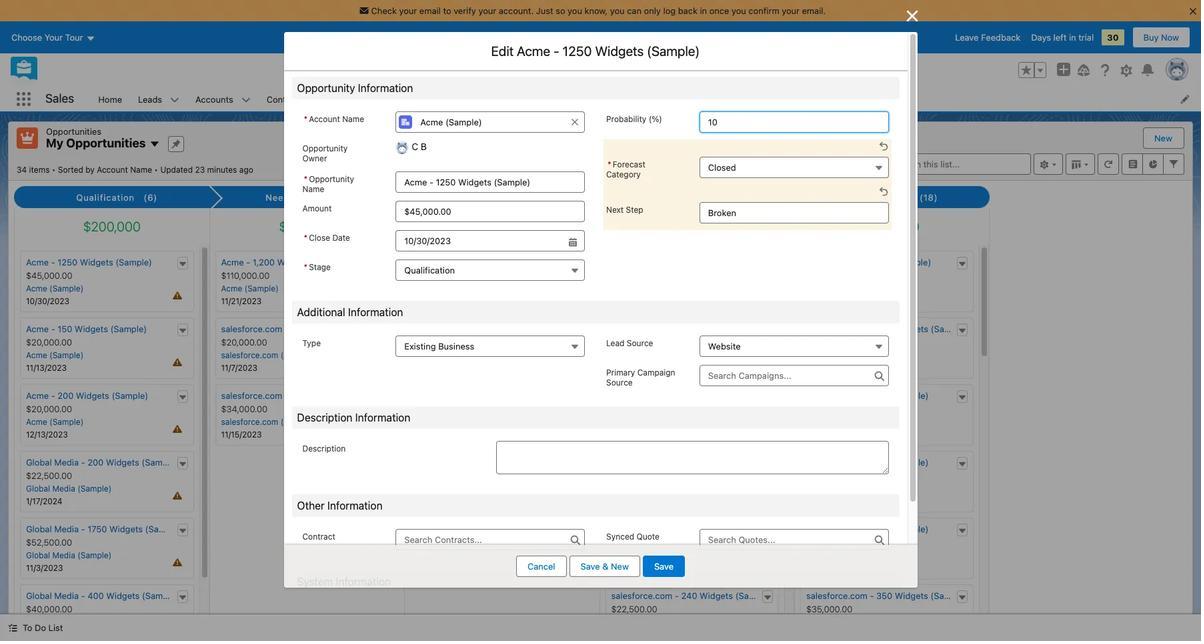 Task type: locate. For each thing, give the bounding box(es) containing it.
Primary Campaign Source text field
[[700, 365, 889, 386]]

cancel
[[528, 561, 555, 572]]

widgets
[[595, 43, 644, 59], [80, 257, 113, 268], [277, 257, 311, 268], [859, 257, 893, 268], [75, 324, 108, 334], [310, 324, 343, 334], [660, 324, 694, 334], [895, 324, 929, 334], [76, 390, 109, 401], [310, 390, 343, 401], [857, 390, 890, 401], [106, 457, 139, 468], [857, 457, 890, 468], [109, 524, 143, 534], [699, 524, 732, 534], [857, 524, 890, 534], [106, 591, 140, 601], [700, 591, 733, 601], [895, 591, 929, 601]]

to do list button
[[0, 614, 71, 641]]

0 horizontal spatial closed
[[708, 162, 736, 173]]

salesforce.com - 210 widgets (sample) link
[[611, 524, 771, 534]]

- inside salesforce.com - 320 widgets (sample) $34,000.00 salesforce.com (sample) 11/15/2023
[[285, 390, 289, 401]]

confirm
[[749, 5, 780, 16]]

media up the $40,000.00 at the bottom left
[[54, 591, 79, 601]]

account right "by"
[[97, 164, 128, 174]]

text default image for acme - 650 widgets (sample)
[[958, 393, 967, 402]]

* up needs analysis
[[304, 174, 308, 184]]

qualification inside button
[[404, 265, 455, 276]]

name up (6) in the left of the page
[[130, 164, 152, 174]]

1 vertical spatial $22,500.00
[[26, 470, 72, 481]]

global up 11/3/2023
[[26, 550, 50, 560]]

1 horizontal spatial name
[[303, 184, 324, 194]]

$20,000.00 up 12/13/2023
[[26, 404, 72, 414]]

closed
[[708, 162, 736, 173], [857, 192, 888, 203]]

-
[[554, 43, 560, 59], [51, 257, 55, 268], [246, 257, 250, 268], [832, 257, 836, 268], [51, 324, 55, 334], [285, 324, 289, 334], [637, 324, 641, 334], [870, 324, 874, 334], [51, 390, 55, 401], [285, 390, 289, 401], [832, 390, 836, 401], [81, 457, 85, 468], [832, 457, 836, 468], [81, 524, 85, 534], [675, 524, 679, 534], [832, 524, 836, 534], [81, 591, 85, 601], [675, 591, 679, 601], [870, 591, 874, 601]]

$512,000
[[865, 219, 920, 234]]

1/16/2023
[[807, 563, 844, 573]]

save for save
[[654, 561, 674, 572]]

minutes
[[207, 164, 237, 174]]

- for acme - 650 widgets (sample)
[[832, 390, 836, 401]]

salesforce.com down $75,000.00
[[807, 350, 864, 360]]

select list display image
[[1066, 153, 1096, 174]]

next
[[606, 205, 624, 215]]

media down the $10,000.00
[[638, 417, 661, 427]]

1 horizontal spatial account
[[309, 114, 340, 124]]

0 horizontal spatial account
[[97, 164, 128, 174]]

0 horizontal spatial name
[[130, 164, 152, 174]]

- for salesforce.com - 350 widgets (sample)
[[870, 591, 874, 601]]

opportunities up "by"
[[66, 136, 146, 150]]

global media (sample) link
[[26, 484, 112, 494], [26, 550, 112, 560]]

text default image for global media - 200 widgets (sample)
[[178, 460, 187, 469]]

acme - 1100 widgets (sample) link
[[807, 257, 932, 268]]

save for save & new
[[581, 561, 600, 572]]

widgets for acme - 650 widgets (sample)
[[857, 390, 890, 401]]

list
[[90, 87, 1202, 111]]

widgets inside salesforce.com - 320 widgets (sample) $34,000.00 salesforce.com (sample) 11/15/2023
[[310, 390, 343, 401]]

leave feedback
[[956, 32, 1021, 43]]

acme inside $50,000.00 acme (sample)
[[807, 484, 828, 494]]

1 vertical spatial closed
[[857, 192, 888, 203]]

1 horizontal spatial new
[[1155, 133, 1173, 143]]

0 horizontal spatial group
[[303, 230, 585, 252]]

acme (sample) link for acme - 200 widgets (sample)
[[26, 417, 84, 427]]

$200,000
[[83, 219, 141, 234]]

0 horizontal spatial qualification
[[76, 192, 135, 203]]

text default image for salesforce.com - 240 widgets (sample)
[[763, 593, 773, 602]]

* left close
[[304, 233, 308, 243]]

1,200
[[253, 257, 275, 268]]

account up opportunity owner
[[309, 114, 340, 124]]

200 for acme
[[58, 390, 74, 401]]

$20,000.00 down 150
[[26, 337, 72, 348]]

global media (sample) link down $52,500.00
[[26, 550, 112, 560]]

list
[[48, 622, 63, 633]]

salesforce.com (sample) link down 'quote'
[[611, 550, 705, 560]]

stage
[[309, 262, 331, 272]]

1 vertical spatial 1250
[[58, 257, 77, 268]]

salesforce.com up $34,000.00
[[221, 390, 282, 401]]

group containing *
[[303, 230, 585, 252]]

0 vertical spatial qualification
[[76, 192, 135, 203]]

1 horizontal spatial 200
[[88, 457, 104, 468]]

34 items • sorted by account name • updated 23 minutes ago
[[17, 164, 253, 174]]

media down $19,500.00 on the bottom of page
[[638, 484, 661, 494]]

save inside save & new button
[[581, 561, 600, 572]]

text default image for acme - 1100 widgets (sample)
[[958, 259, 967, 269]]

global up 1/17/2024
[[26, 484, 50, 494]]

- for salesforce.com - 320 widgets (sample) $34,000.00 salesforce.com (sample) 11/15/2023
[[285, 390, 289, 401]]

global media - 1750 widgets (sample) link
[[26, 524, 182, 534]]

- left 1100
[[832, 257, 836, 268]]

$20,000.00 for acme - 150 widgets (sample)
[[26, 337, 72, 348]]

widgets down additional
[[310, 324, 343, 334]]

you
[[568, 5, 582, 16], [610, 5, 625, 16], [732, 5, 746, 16]]

$20,000.00 inside "$20,000.00 salesforce.com (sample) 11/7/2023"
[[221, 337, 267, 348]]

closed for closed
[[708, 162, 736, 173]]

- left the 400
[[81, 591, 85, 601]]

- up $20,000.00 acme (sample) 12/13/2023
[[51, 390, 55, 401]]

2 save from the left
[[654, 561, 674, 572]]

you right the so
[[568, 5, 582, 16]]

$60,000.00 acme (sample)
[[807, 404, 864, 427]]

3 your from the left
[[782, 5, 800, 16]]

- left 500
[[832, 457, 836, 468]]

opportunity
[[297, 82, 355, 94], [303, 143, 348, 153], [309, 174, 354, 184]]

- left 600
[[870, 324, 874, 334]]

(sample) inside "$20,000.00 salesforce.com (sample) 11/7/2023"
[[281, 350, 315, 360]]

0 vertical spatial 1250
[[563, 43, 592, 59]]

widgets for salesforce.com - 210 widgets (sample)
[[699, 524, 732, 534]]

acme
[[517, 43, 551, 59], [26, 257, 49, 268], [221, 257, 244, 268], [807, 257, 829, 268], [26, 284, 47, 294], [221, 284, 242, 294], [26, 324, 49, 334], [611, 324, 634, 334], [26, 350, 47, 360], [26, 390, 49, 401], [807, 390, 829, 401], [26, 417, 47, 427], [807, 417, 828, 427], [807, 457, 829, 468], [807, 484, 828, 494], [807, 524, 829, 534], [807, 550, 828, 560]]

acme (sample) link for acme - 1250 widgets (sample)
[[26, 284, 84, 294]]

2 you from the left
[[610, 5, 625, 16]]

(sample) inside $20,000.00 acme (sample) 11/13/2023
[[49, 350, 84, 360]]

(0)
[[525, 192, 539, 203]]

global media (sample) link for $52,500.00
[[26, 550, 112, 560]]

$75,000.00
[[807, 337, 852, 348]]

global inside $19,500.00 global media (sample)
[[611, 484, 636, 494]]

opportunities
[[337, 94, 392, 104], [46, 126, 101, 137], [66, 136, 146, 150]]

acme (sample) link down $36,000.00 at the bottom right of the page
[[807, 550, 864, 560]]

global up the $40,000.00 at the bottom left
[[26, 591, 52, 601]]

0 horizontal spatial your
[[399, 5, 417, 16]]

0 vertical spatial opportunity
[[297, 82, 355, 94]]

0 horizontal spatial 200
[[58, 390, 74, 401]]

name down the opportunities link on the top left
[[342, 114, 364, 124]]

acme right edit
[[517, 43, 551, 59]]

widgets right 1,200
[[277, 257, 311, 268]]

- left 210
[[675, 524, 679, 534]]

inverse image
[[904, 8, 920, 24]]

- inside the "acme - 1,200 widgets (sample) $110,000.00 acme (sample) 11/21/2023"
[[246, 257, 250, 268]]

back
[[678, 5, 698, 16]]

11/3/2023
[[26, 563, 63, 573]]

media inside $52,500.00 global media (sample) 11/3/2023
[[52, 550, 75, 560]]

acme up $110,000.00
[[221, 257, 244, 268]]

0 vertical spatial global media (sample) link
[[26, 484, 112, 494]]

(sample) inside '$22,500.00 global media (sample) 1/17/2024'
[[77, 484, 112, 494]]

0 horizontal spatial you
[[568, 5, 582, 16]]

primary
[[606, 368, 635, 378]]

media down $52,500.00
[[52, 550, 75, 560]]

leads
[[138, 94, 162, 104]]

2 vertical spatial opportunity
[[309, 174, 354, 184]]

- up $110,000.00
[[246, 257, 250, 268]]

* for * account name
[[304, 114, 308, 124]]

salesforce.com (sample) link for salesforce.com - 200 widgets (sample)
[[221, 350, 315, 360]]

1 horizontal spatial closed
[[857, 192, 888, 203]]

calendar list item
[[417, 87, 487, 111]]

media inside $19,500.00 global media (sample)
[[638, 484, 661, 494]]

1 vertical spatial group
[[303, 230, 585, 252]]

salesforce.com up 11/8/2023
[[611, 550, 669, 560]]

$20,000.00 inside $20,000.00 salesforce.com (sample) 11/8/2023
[[611, 537, 658, 548]]

to
[[23, 622, 32, 633]]

days
[[1032, 32, 1051, 43]]

global down $19,500.00 on the bottom of page
[[611, 484, 636, 494]]

* inside * forecast category
[[608, 159, 612, 169]]

$22,500.00 down 140
[[611, 337, 658, 348]]

description down salesforce.com - 320 widgets (sample) $34,000.00 salesforce.com (sample) 11/15/2023
[[303, 444, 346, 454]]

in right back
[[700, 5, 707, 16]]

needs analysis
[[266, 192, 336, 203]]

global up $52,500.00
[[26, 524, 52, 534]]

my opportunities
[[46, 136, 146, 150]]

• left the "updated"
[[154, 164, 158, 174]]

1 horizontal spatial your
[[479, 5, 497, 16]]

$36,000.00
[[807, 537, 853, 548]]

2 vertical spatial 200
[[88, 457, 104, 468]]

widgets right 1100
[[859, 257, 893, 268]]

text default image for acme - 1250 widgets (sample)
[[178, 259, 187, 269]]

1 horizontal spatial group
[[1019, 62, 1047, 78]]

widgets for acme - 150 widgets (sample)
[[75, 324, 108, 334]]

widgets right the "350"
[[895, 591, 929, 601]]

500
[[838, 457, 854, 468]]

200 for salesforce.com
[[291, 324, 307, 334]]

$50,000.00
[[807, 470, 853, 481]]

- for acme - 200 widgets (sample)
[[51, 390, 55, 401]]

acme down $50,000.00
[[807, 484, 828, 494]]

account inside my opportunities|opportunities|list view element
[[97, 164, 128, 174]]

qualification
[[76, 192, 135, 203], [404, 265, 455, 276]]

1 horizontal spatial qualification
[[404, 265, 455, 276]]

0 vertical spatial in
[[700, 5, 707, 16]]

quote
[[637, 532, 660, 542]]

2 vertical spatial $22,500.00
[[611, 604, 658, 615]]

- up "$20,000.00 salesforce.com (sample) 11/7/2023"
[[285, 324, 289, 334]]

salesforce.com inside $75,000.00 salesforce.com (sample) 4/19/2023
[[807, 350, 864, 360]]

save inside save button
[[654, 561, 674, 572]]

$20,000.00 up 11/8/2023
[[611, 537, 658, 548]]

acme up 10/30/2023
[[26, 284, 47, 294]]

name inside * opportunity name
[[303, 184, 324, 194]]

(6)
[[144, 192, 158, 203]]

closed inside my opportunities|opportunities|list view element
[[857, 192, 888, 203]]

global inside '$22,500.00 global media (sample) 1/17/2024'
[[26, 484, 50, 494]]

description down salesforce.com - 320 widgets (sample) link at left
[[297, 412, 353, 424]]

global inside $52,500.00 global media (sample) 11/3/2023
[[26, 550, 50, 560]]

acme (sample) link up 12/13/2023
[[26, 417, 84, 427]]

1 vertical spatial name
[[130, 164, 152, 174]]

1 global media (sample) link from the top
[[26, 484, 112, 494]]

0 horizontal spatial •
[[52, 164, 56, 174]]

text default image
[[178, 259, 187, 269], [763, 326, 773, 336], [958, 326, 967, 336], [178, 460, 187, 469], [958, 526, 967, 536], [763, 593, 773, 602]]

2 horizontal spatial your
[[782, 5, 800, 16]]

opportunity for information
[[297, 82, 355, 94]]

new
[[1155, 133, 1173, 143], [611, 561, 629, 572]]

text default image
[[958, 259, 967, 269], [178, 326, 187, 336], [178, 393, 187, 402], [958, 393, 967, 402], [958, 460, 967, 469], [178, 526, 187, 536], [763, 526, 773, 536], [178, 593, 187, 602], [958, 593, 967, 602], [8, 623, 17, 633]]

widgets for salesforce.com - 200 widgets (sample)
[[310, 324, 343, 334]]

0 vertical spatial description
[[297, 412, 353, 424]]

acme (sample) link for acme - 150 widgets (sample)
[[26, 350, 84, 360]]

* opportunity name
[[303, 174, 354, 194]]

1 horizontal spatial save
[[654, 561, 674, 572]]

$22,500.00 up 1/17/2024
[[26, 470, 72, 481]]

None text field
[[396, 171, 585, 193], [396, 230, 585, 252], [396, 171, 585, 193], [396, 230, 585, 252]]

- left the "350"
[[870, 591, 874, 601]]

0 vertical spatial new
[[1155, 133, 1173, 143]]

account
[[309, 114, 340, 124], [97, 164, 128, 174]]

widgets right "300" at the right of the page
[[857, 524, 890, 534]]

group
[[1019, 62, 1047, 78], [303, 230, 585, 252]]

1 vertical spatial description
[[303, 444, 346, 454]]

* for * forecast category
[[608, 159, 612, 169]]

salesforce.com (sample) link down $75,000.00
[[807, 350, 900, 360]]

600
[[877, 324, 893, 334]]

your left email
[[399, 5, 417, 16]]

save left &
[[581, 561, 600, 572]]

1 vertical spatial qualification
[[404, 265, 455, 276]]

closed for closed won
[[857, 192, 888, 203]]

200
[[291, 324, 307, 334], [58, 390, 74, 401], [88, 457, 104, 468]]

23
[[195, 164, 205, 174]]

close
[[309, 233, 330, 243]]

1 vertical spatial 200
[[58, 390, 74, 401]]

1 vertical spatial new
[[611, 561, 629, 572]]

2 vertical spatial name
[[303, 184, 324, 194]]

- up $45,000.00
[[51, 257, 55, 268]]

* left the forecast
[[608, 159, 612, 169]]

0 vertical spatial $22,500.00
[[611, 337, 658, 348]]

- for acme - 140 widgets (sample)
[[637, 324, 641, 334]]

1 horizontal spatial 1250
[[563, 43, 592, 59]]

1 vertical spatial opportunity
[[303, 143, 348, 153]]

widgets for acme - 1100 widgets (sample)
[[859, 257, 893, 268]]

$22,500.00 down 11/8/2023
[[611, 604, 658, 615]]

you right once
[[732, 5, 746, 16]]

acme - 1250 widgets (sample) link
[[26, 257, 152, 268]]

media up 1/17/2024
[[52, 484, 75, 494]]

2 horizontal spatial name
[[342, 114, 364, 124]]

* close date
[[304, 233, 350, 243]]

0 vertical spatial name
[[342, 114, 364, 124]]

- left 140
[[637, 324, 641, 334]]

description for description
[[303, 444, 346, 454]]

buy now
[[1144, 32, 1180, 43]]

* inside * opportunity name
[[304, 174, 308, 184]]

acme up $36,000.00 at the bottom right of the page
[[807, 524, 829, 534]]

(sample) inside $10,000.00 global media (sample)
[[663, 417, 697, 427]]

0 vertical spatial closed
[[708, 162, 736, 173]]

salesforce.com inside "$20,000.00 salesforce.com (sample) 11/7/2023"
[[221, 350, 278, 360]]

0 vertical spatial 200
[[291, 324, 307, 334]]

verify
[[454, 5, 476, 16]]

- for acme - 500 widgets (sample)
[[832, 457, 836, 468]]

2 global media (sample) link from the top
[[26, 550, 112, 560]]

global media (sample) link up 1/17/2024
[[26, 484, 112, 494]]

0 vertical spatial source
[[627, 338, 653, 348]]

0 horizontal spatial save
[[581, 561, 600, 572]]

acme down $60,000.00
[[807, 417, 828, 427]]

10/18/2023
[[807, 296, 849, 306]]

type
[[303, 338, 321, 348]]

1 • from the left
[[52, 164, 56, 174]]

$52,500.00
[[26, 537, 72, 548]]

your left email.
[[782, 5, 800, 16]]

240
[[682, 591, 698, 601]]

4/19/2023
[[807, 363, 845, 373]]

global
[[611, 417, 636, 427], [26, 457, 52, 468], [26, 484, 50, 494], [611, 484, 636, 494], [26, 524, 52, 534], [26, 550, 50, 560], [26, 591, 52, 601]]

salesforce.com - 320 widgets (sample) $34,000.00 salesforce.com (sample) 11/15/2023
[[221, 390, 382, 440]]

salesforce.com - 240 widgets (sample) link
[[611, 591, 772, 601]]

$52,500.00 global media (sample) 11/3/2023
[[26, 537, 112, 573]]

widgets right 500
[[857, 457, 890, 468]]

* down contacts list item
[[304, 114, 308, 124]]

acme inside $36,000.00 acme (sample) 1/16/2023
[[807, 550, 828, 560]]

(sample) inside $36,000.00 acme (sample) 1/16/2023
[[830, 550, 864, 560]]

widgets for acme - 140 widgets (sample)
[[660, 324, 694, 334]]

(sample) inside $19,500.00 global media (sample)
[[663, 484, 697, 494]]

2 horizontal spatial 200
[[291, 324, 307, 334]]

1 vertical spatial in
[[1069, 32, 1077, 43]]

1 vertical spatial source
[[606, 378, 633, 388]]

$20,000.00 inside $20,000.00 acme (sample) 12/13/2023
[[26, 404, 72, 414]]

list view controls image
[[1034, 153, 1064, 174]]

accounts list item
[[188, 87, 259, 111]]

0 vertical spatial group
[[1019, 62, 1047, 78]]

global down the $10,000.00
[[611, 417, 636, 427]]

contacts link
[[259, 87, 311, 111]]

closed left won
[[857, 192, 888, 203]]

salesforce.com up 11/7/2023
[[221, 350, 278, 360]]

widgets right 240
[[700, 591, 733, 601]]

- for salesforce.com - 210 widgets (sample)
[[675, 524, 679, 534]]

1 horizontal spatial you
[[610, 5, 625, 16]]

acme up 12/13/2023
[[26, 417, 47, 427]]

2 horizontal spatial you
[[732, 5, 746, 16]]

opportunity for owner
[[303, 143, 348, 153]]

contacts list item
[[259, 87, 328, 111]]

1 vertical spatial account
[[97, 164, 128, 174]]

text default image for salesforce.com - 350 widgets (sample)
[[958, 593, 967, 602]]

11/8/2023
[[611, 563, 649, 573]]

3 you from the left
[[732, 5, 746, 16]]

* for * opportunity name
[[304, 174, 308, 184]]

source down 140
[[627, 338, 653, 348]]

1 save from the left
[[581, 561, 600, 572]]

acme (sample) link for acme - 300 widgets (sample)
[[807, 550, 864, 560]]

opportunity up "analysis"
[[309, 174, 354, 184]]

widgets up $20,000.00 acme (sample) 12/13/2023
[[76, 390, 109, 401]]

next step list item
[[604, 185, 892, 230]]

widgets right 320
[[310, 390, 343, 401]]

closed inside button
[[708, 162, 736, 173]]

opportunity down * account name
[[303, 143, 348, 153]]

None search field
[[871, 153, 1031, 174]]

200 up $20,000.00 acme (sample) 12/13/2023
[[58, 390, 74, 401]]

11/7/2023
[[221, 363, 258, 373]]

salesforce.com - 350 widgets (sample)
[[807, 591, 968, 601]]

acme (sample) link down $45,000.00
[[26, 284, 84, 294]]

other information
[[297, 500, 383, 512]]

opportunities down sales
[[46, 126, 101, 137]]

text default image for salesforce.com - 210 widgets (sample)
[[763, 526, 773, 536]]

$50,000.00 acme (sample)
[[807, 470, 864, 494]]

$20,000.00 inside $20,000.00 acme (sample) 11/13/2023
[[26, 337, 72, 348]]

global media - 400 widgets (sample) link
[[26, 591, 179, 601]]

sorted
[[58, 164, 83, 174]]

media
[[638, 417, 661, 427], [54, 457, 79, 468], [52, 484, 75, 494], [638, 484, 661, 494], [54, 524, 79, 534], [52, 550, 75, 560], [54, 591, 79, 601]]

widgets inside the "acme - 1,200 widgets (sample) $110,000.00 acme (sample) 11/21/2023"
[[277, 257, 311, 268]]

log
[[663, 5, 676, 16]]

salesforce.com up $20,000.00 salesforce.com (sample) 11/8/2023
[[611, 524, 673, 534]]

$20,000.00 up 11/7/2023
[[221, 337, 267, 348]]

0 horizontal spatial 1250
[[58, 257, 77, 268]]

widgets right 600
[[895, 324, 929, 334]]

Lead Source button
[[700, 336, 889, 357]]

forecasts link
[[487, 87, 542, 111]]

opportunity up * account name
[[297, 82, 355, 94]]

salesforce.com
[[221, 324, 282, 334], [807, 324, 868, 334], [221, 350, 278, 360], [807, 350, 864, 360], [221, 390, 282, 401], [221, 417, 278, 427], [611, 524, 673, 534], [611, 550, 669, 560], [611, 591, 673, 601], [807, 591, 868, 601]]

salesforce.com up $35,000.00
[[807, 591, 868, 601]]

- left 320
[[285, 390, 289, 401]]

- for salesforce.com - 240 widgets (sample)
[[675, 591, 679, 601]]

acme - 200 widgets (sample)
[[26, 390, 148, 401]]

in right left
[[1069, 32, 1077, 43]]

can
[[627, 5, 642, 16]]

synced quote
[[606, 532, 660, 542]]

1 vertical spatial global media (sample) link
[[26, 550, 112, 560]]

widgets right 150
[[75, 324, 108, 334]]

new inside my opportunities|opportunities|list view element
[[1155, 133, 1173, 143]]

* left stage
[[304, 262, 308, 272]]

$45,000.00
[[26, 270, 72, 281]]

1 horizontal spatial •
[[154, 164, 158, 174]]

media up $52,500.00
[[54, 524, 79, 534]]

salesforce.com - 200 widgets (sample)
[[221, 324, 382, 334]]



Task type: vqa. For each thing, say whether or not it's contained in the screenshot.


Task type: describe. For each thing, give the bounding box(es) containing it.
widgets for acme - 300 widgets (sample)
[[857, 524, 890, 534]]

text default image for acme - 150 widgets (sample)
[[178, 326, 187, 336]]

primary campaign source
[[606, 368, 676, 388]]

home
[[98, 94, 122, 104]]

owner
[[303, 153, 327, 163]]

salesforce.com - 600 widgets (sample) link
[[807, 324, 968, 334]]

name for * opportunity name
[[303, 184, 324, 194]]

media inside '$22,500.00 global media (sample) 1/17/2024'
[[52, 484, 75, 494]]

acme - 150 widgets (sample) link
[[26, 324, 147, 334]]

none search field inside my opportunities|opportunities|list view element
[[871, 153, 1031, 174]]

(18)
[[920, 192, 938, 203]]

salesforce.com up $75,000.00
[[807, 324, 868, 334]]

salesforce.com (sample) link down $34,000.00
[[221, 417, 315, 427]]

* for * close date
[[304, 233, 308, 243]]

buy now button
[[1133, 27, 1191, 48]]

(7)
[[727, 192, 740, 203]]

acme - 300 widgets (sample) link
[[807, 524, 929, 534]]

text default image for global media - 1750 widgets (sample)
[[178, 526, 187, 536]]

acme inside $45,000.00 acme (sample) 10/30/2023
[[26, 284, 47, 294]]

salesforce.com - 320 widgets (sample) link
[[221, 390, 382, 401]]

- for acme - 300 widgets (sample)
[[832, 524, 836, 534]]

* forecast category
[[606, 159, 646, 179]]

Probability (%) text field
[[700, 111, 889, 133]]

$20,000.00 for salesforce.com - 210 widgets (sample)
[[611, 537, 658, 548]]

(sample) inside $20,000.00 salesforce.com (sample) 11/8/2023
[[671, 550, 705, 560]]

acme left 150
[[26, 324, 49, 334]]

forecasts
[[495, 94, 534, 104]]

information for description information
[[355, 412, 411, 424]]

opportunity information
[[297, 82, 413, 94]]

acme - 140 widgets (sample)
[[611, 324, 733, 334]]

category
[[606, 169, 641, 179]]

Search My Opportunities list view. search field
[[871, 153, 1031, 174]]

list containing home
[[90, 87, 1202, 111]]

items
[[29, 164, 50, 174]]

acme - 500 widgets (sample)
[[807, 457, 929, 468]]

Type button
[[396, 336, 585, 357]]

proposal
[[476, 192, 516, 203]]

$60,000.00
[[807, 404, 853, 414]]

$10,000.00
[[611, 404, 656, 414]]

widgets down can
[[595, 43, 644, 59]]

text default image inside the to do list button
[[8, 623, 17, 633]]

additional information
[[297, 306, 403, 318]]

salesforce.com - 600 widgets (sample)
[[807, 324, 968, 334]]

1100
[[838, 257, 857, 268]]

reports link
[[624, 87, 672, 111]]

my opportunities status
[[17, 164, 160, 174]]

name inside my opportunities|opportunities|list view element
[[130, 164, 152, 174]]

1/15/2024
[[611, 296, 648, 306]]

search...
[[473, 65, 508, 75]]

salesforce.com down $34,000.00
[[221, 417, 278, 427]]

edit acme - 1250 widgets (sample)
[[491, 43, 700, 59]]

save & new button
[[569, 556, 640, 577]]

Synced Quote text field
[[700, 529, 889, 550]]

global media (sample) link for $22,500.00
[[26, 484, 112, 494]]

salesforce.com down 11/8/2023
[[611, 591, 673, 601]]

0 vertical spatial account
[[309, 114, 340, 124]]

media inside $10,000.00 global media (sample)
[[638, 417, 661, 427]]

salesforce.com - 210 widgets (sample)
[[611, 524, 771, 534]]

acme up $60,000.00
[[807, 390, 829, 401]]

forecast
[[613, 159, 646, 169]]

acme - 1,200 widgets (sample) link
[[221, 257, 350, 268]]

widgets for acme - 1250 widgets (sample)
[[80, 257, 113, 268]]

$20,000.00 salesforce.com (sample) 11/8/2023
[[611, 537, 705, 573]]

widgets up '$22,500.00 global media (sample) 1/17/2024'
[[106, 457, 139, 468]]

acme up lead source
[[611, 324, 634, 334]]

- for salesforce.com - 600 widgets (sample)
[[870, 324, 874, 334]]

reports
[[632, 94, 664, 104]]

acme inside $20,000.00 acme (sample) 12/13/2023
[[26, 417, 47, 427]]

- for acme - 1100 widgets (sample)
[[832, 257, 836, 268]]

widgets for acme - 1,200 widgets (sample) $110,000.00 acme (sample) 11/21/2023
[[277, 257, 311, 268]]

salesforce.com inside $20,000.00 salesforce.com (sample) 11/8/2023
[[611, 550, 669, 560]]

acme inside $20,000.00 acme (sample) 11/13/2023
[[26, 350, 47, 360]]

other
[[297, 500, 325, 512]]

Stage, Qualification button
[[396, 260, 585, 281]]

Contract text field
[[396, 529, 585, 550]]

existing business
[[404, 341, 475, 352]]

dashboards
[[550, 94, 599, 104]]

trial
[[1079, 32, 1094, 43]]

closed list item
[[604, 139, 892, 185]]

- for acme - 1,200 widgets (sample) $110,000.00 acme (sample) 11/21/2023
[[246, 257, 250, 268]]

left
[[1054, 32, 1067, 43]]

global media - 400 widgets (sample)
[[26, 591, 179, 601]]

additional
[[297, 306, 345, 318]]

name for * account name
[[342, 114, 364, 124]]

* for * stage
[[304, 262, 308, 272]]

2 your from the left
[[479, 5, 497, 16]]

1 your from the left
[[399, 5, 417, 16]]

(sample) inside $75,000.00 salesforce.com (sample) 4/19/2023
[[866, 350, 900, 360]]

$36,000.00 acme (sample) 1/16/2023
[[807, 537, 864, 573]]

320
[[291, 390, 307, 401]]

- for acme - 150 widgets (sample)
[[51, 324, 55, 334]]

information for system information
[[336, 576, 391, 588]]

$22,500.00 global media (sample) 1/17/2024
[[26, 470, 112, 506]]

text default image for acme - 140 widgets (sample)
[[763, 326, 773, 336]]

leave feedback link
[[956, 32, 1021, 43]]

salesforce.com (sample) link for salesforce.com - 210 widgets (sample)
[[611, 550, 705, 560]]

300
[[838, 524, 854, 534]]

salesforce.com - 240 widgets (sample)
[[611, 591, 772, 601]]

text default image for salesforce.com - 600 widgets (sample)
[[958, 326, 967, 336]]

contract
[[303, 532, 336, 542]]

email.
[[802, 5, 826, 16]]

text default image for acme - 200 widgets (sample)
[[178, 393, 187, 402]]

2 • from the left
[[154, 164, 158, 174]]

opportunities inside opportunities list item
[[337, 94, 392, 104]]

(sample) inside $60,000.00 acme (sample)
[[830, 417, 864, 427]]

400
[[88, 591, 104, 601]]

do
[[35, 622, 46, 633]]

text default image for acme - 300 widgets (sample)
[[958, 526, 967, 536]]

widgets for salesforce.com - 240 widgets (sample)
[[700, 591, 733, 601]]

widgets for salesforce.com - 600 widgets (sample)
[[895, 324, 929, 334]]

widgets right the 400
[[106, 591, 140, 601]]

acme down '11/13/2023' at bottom left
[[26, 390, 49, 401]]

quotes link
[[689, 87, 734, 111]]

global media - 200 widgets (sample) link
[[26, 457, 178, 468]]

widgets right '1750'
[[109, 524, 143, 534]]

widgets for acme - 500 widgets (sample)
[[857, 457, 890, 468]]

save button
[[643, 556, 685, 577]]

Acme (Sample) text field
[[396, 111, 585, 133]]

qualification inside my opportunities|opportunities|list view element
[[76, 192, 135, 203]]

text default image for global media - 400 widgets (sample)
[[178, 593, 187, 602]]

once
[[710, 5, 729, 16]]

Description text field
[[496, 441, 889, 474]]

acme inside $60,000.00 acme (sample)
[[807, 417, 828, 427]]

acme - 1,200 widgets (sample) $110,000.00 acme (sample) 11/21/2023
[[221, 257, 350, 306]]

source inside primary campaign source
[[606, 378, 633, 388]]

global inside $10,000.00 global media (sample)
[[611, 417, 636, 427]]

feedback
[[981, 32, 1021, 43]]

my opportunities|opportunities|list view element
[[8, 121, 1194, 641]]

information for additional information
[[348, 306, 403, 318]]

quotes list item
[[689, 87, 752, 111]]

global down 12/13/2023
[[26, 457, 52, 468]]

edit
[[491, 43, 514, 59]]

opportunities list item
[[328, 87, 417, 111]]

information for other information
[[328, 500, 383, 512]]

widgets for acme - 200 widgets (sample)
[[76, 390, 109, 401]]

Forecast Category, Closed button
[[700, 157, 889, 178]]

(sample) inside $52,500.00 global media (sample) 11/3/2023
[[77, 550, 112, 560]]

won
[[891, 192, 911, 203]]

acme up $50,000.00
[[807, 457, 829, 468]]

$22,500.00 inside '$22,500.00 global media (sample) 1/17/2024'
[[26, 470, 72, 481]]

$22,500.00 for salesforce.com
[[611, 604, 658, 615]]

$20,000.00 for acme - 200 widgets (sample)
[[26, 404, 72, 414]]

dashboards list item
[[542, 87, 624, 111]]

opportunity inside * opportunity name
[[309, 174, 354, 184]]

$19,500.00
[[611, 470, 656, 481]]

acme left 1100
[[807, 257, 829, 268]]

amount
[[303, 203, 332, 214]]

lead source
[[606, 338, 653, 348]]

negotiation
[[665, 192, 718, 203]]

quotes
[[697, 94, 726, 104]]

150
[[58, 324, 72, 334]]

widgets for salesforce.com - 320 widgets (sample) $34,000.00 salesforce.com (sample) 11/15/2023
[[310, 390, 343, 401]]

Next Step text field
[[700, 202, 889, 224]]

Amount text field
[[396, 201, 585, 222]]

save & new
[[581, 561, 629, 572]]

34
[[17, 164, 27, 174]]

0 horizontal spatial in
[[700, 5, 707, 16]]

1 you from the left
[[568, 5, 582, 16]]

acme (sample) link down $110,000.00
[[221, 284, 279, 294]]

$211,500
[[671, 219, 724, 234]]

calendar link
[[417, 87, 469, 111]]

1250 inside my opportunities|opportunities|list view element
[[58, 257, 77, 268]]

media up '$22,500.00 global media (sample) 1/17/2024'
[[54, 457, 79, 468]]

acme - 1100 widgets (sample)
[[807, 257, 932, 268]]

0 horizontal spatial new
[[611, 561, 629, 572]]

so
[[556, 5, 565, 16]]

- for salesforce.com - 200 widgets (sample)
[[285, 324, 289, 334]]

opportunity owner
[[303, 143, 348, 163]]

text default image for acme - 500 widgets (sample)
[[958, 460, 967, 469]]

- for acme - 1250 widgets (sample)
[[51, 257, 55, 268]]

$110,000.00
[[221, 270, 270, 281]]

leads list item
[[130, 87, 188, 111]]

$19,500.00 global media (sample)
[[611, 470, 697, 494]]

salesforce.com (sample) link for salesforce.com - 600 widgets (sample)
[[807, 350, 900, 360]]

leads link
[[130, 87, 170, 111]]

information for opportunity information
[[358, 82, 413, 94]]

- left '1750'
[[81, 524, 85, 534]]

description information
[[297, 412, 411, 424]]

acme - 300 widgets (sample)
[[807, 524, 929, 534]]

- up '$22,500.00 global media (sample) 1/17/2024'
[[81, 457, 85, 468]]

350
[[877, 591, 893, 601]]

1 horizontal spatial in
[[1069, 32, 1077, 43]]

description for description information
[[297, 412, 353, 424]]

account.
[[499, 5, 534, 16]]

buy
[[1144, 32, 1159, 43]]

(sample) inside $45,000.00 acme (sample) 10/30/2023
[[49, 284, 84, 294]]

acme up 11/21/2023
[[221, 284, 242, 294]]

business
[[438, 341, 475, 352]]

widgets for salesforce.com - 350 widgets (sample)
[[895, 591, 929, 601]]

11/21/2023
[[221, 296, 262, 306]]

$22,500.00 for acme
[[611, 337, 658, 348]]

check your email to verify your account. just so you know, you can only log back in once you confirm your email.
[[371, 5, 826, 16]]

11/15/2023
[[221, 430, 262, 440]]

acme up $45,000.00
[[26, 257, 49, 268]]

$164,000
[[279, 219, 335, 234]]

salesforce.com - 200 widgets (sample) link
[[221, 324, 382, 334]]

$35,000.00
[[807, 604, 853, 615]]

(sample) inside $50,000.00 acme (sample)
[[830, 484, 864, 494]]

reports list item
[[624, 87, 689, 111]]

salesforce.com down 11/21/2023
[[221, 324, 282, 334]]

- up search... button
[[554, 43, 560, 59]]

(sample) inside $20,000.00 acme (sample) 12/13/2023
[[49, 417, 84, 427]]

&
[[603, 561, 609, 572]]



